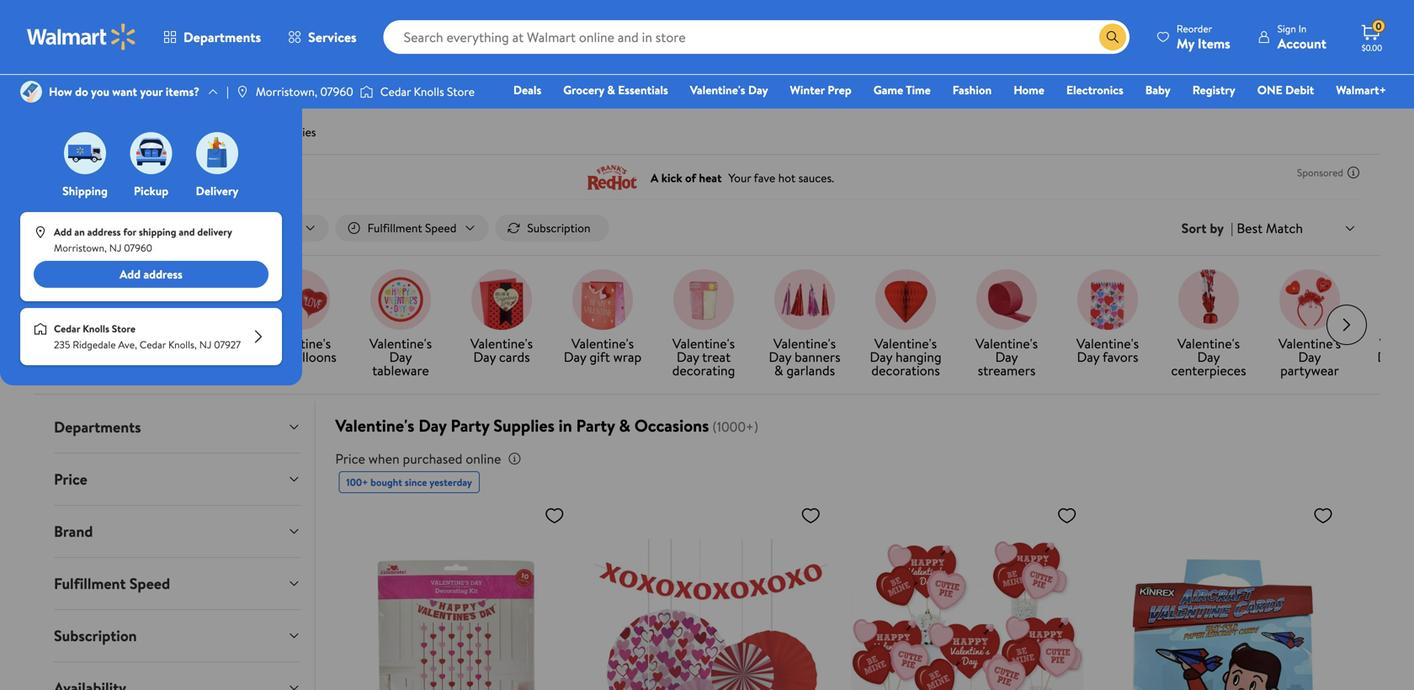 Task type: describe. For each thing, give the bounding box(es) containing it.
 image left the an on the left of the page
[[34, 226, 47, 239]]

day for treat
[[677, 348, 699, 366]]

grocery
[[563, 82, 604, 98]]

ave,
[[118, 338, 137, 352]]

baby link
[[1138, 81, 1178, 99]]

pickup button
[[127, 128, 176, 199]]

07960 inside add an address for shipping and delivery morristown, nj 07960
[[124, 241, 152, 255]]

one debit link
[[1250, 81, 1322, 99]]

valentine's day balloons
[[263, 334, 337, 366]]

grocery & essentials
[[563, 82, 668, 98]]

departments button
[[150, 17, 275, 57]]

Walmart Site-Wide search field
[[384, 20, 1130, 54]]

day for balloons
[[263, 348, 285, 366]]

do
[[75, 83, 88, 100]]

valentine's day party supplies in party & occasions (1000+)
[[335, 414, 759, 437]]

party
[[196, 348, 227, 366]]

partywear
[[1281, 361, 1339, 380]]

valentine's for gift
[[572, 334, 634, 353]]

1 vertical spatial supplies
[[493, 414, 555, 437]]

valentine's day party supplies image
[[168, 269, 229, 330]]

services button
[[275, 17, 370, 57]]

sort by |
[[1182, 219, 1234, 237]]

delivery
[[196, 183, 239, 199]]

home
[[1014, 82, 1045, 98]]

valentine's for balloons
[[268, 334, 331, 353]]

valentine's day banners & garlands link
[[761, 269, 849, 381]]

(1000+)
[[713, 418, 759, 436]]

valentine's day treat decorating image
[[673, 269, 734, 330]]

supplies
[[176, 361, 222, 380]]

valentine's for streamers
[[976, 334, 1038, 353]]

decorating
[[672, 361, 735, 380]]

ad disclaimer and feedback image
[[1347, 166, 1360, 179]]

day for banners
[[769, 348, 791, 366]]

all
[[107, 334, 120, 353]]

big dot of happiness conversation hearts - valentine's day party centerpiece sticks - table toppers - set of 15 image
[[851, 498, 1084, 690]]

valentine's day gift wrap image
[[572, 269, 633, 330]]

 image for morristown, 07960
[[236, 85, 249, 98]]

in-store
[[86, 220, 126, 236]]

sort and filter section element
[[34, 201, 1381, 255]]

valentine's day treat decorating
[[672, 334, 735, 380]]

address inside button
[[143, 266, 183, 282]]

sort
[[1182, 219, 1207, 237]]

morristown, inside add an address for shipping and delivery morristown, nj 07960
[[54, 241, 107, 255]]

sponsored
[[1297, 165, 1344, 180]]

valentine's for party
[[335, 414, 415, 437]]

party right delivery button
[[244, 124, 271, 140]]

by
[[1210, 219, 1224, 237]]

kinrex valentines day paper airplane cards for kids - 36 count image
[[1108, 498, 1340, 690]]

how do you want your items?
[[49, 83, 200, 100]]

0 vertical spatial morristown,
[[256, 83, 317, 100]]

in
[[559, 414, 572, 437]]

valentine's day tableware
[[370, 334, 432, 380]]

valentine's day party supplies link
[[164, 124, 316, 140]]

nj for 07927
[[199, 338, 212, 352]]

legal information image
[[508, 452, 521, 466]]

shop
[[75, 334, 104, 353]]

baby
[[1146, 82, 1171, 98]]

valentine's day tableware link
[[357, 269, 444, 381]]

valentine's day gift wrap
[[564, 334, 642, 366]]

delivery
[[197, 225, 232, 239]]

garlands
[[787, 361, 835, 380]]

an
[[74, 225, 85, 239]]

valentine's day gift wrap link
[[559, 269, 647, 367]]

delivery button
[[193, 128, 242, 199]]

home link
[[1006, 81, 1052, 99]]

in
[[1299, 21, 1307, 36]]

1 tab from the top
[[40, 402, 314, 453]]

when
[[369, 450, 400, 468]]

in-
[[86, 220, 100, 236]]

& right the in
[[619, 414, 631, 437]]

since
[[405, 475, 427, 490]]

one debit
[[1257, 82, 1314, 98]]

winter prep link
[[783, 81, 859, 99]]

sign in to add to favorites list, big dot of happiness conversation hearts - valentine's day party centerpiece sticks - table toppers - set of 15 image
[[1057, 505, 1077, 526]]

0 vertical spatial |
[[226, 83, 229, 100]]

sign in to add to favorites list, kinrex valentines day paper airplane cards for kids - 36 count image
[[1313, 505, 1333, 526]]

sign in account
[[1278, 21, 1327, 53]]

essentials
[[618, 82, 668, 98]]

valentine's day hanging decorations link
[[862, 269, 950, 381]]

you
[[91, 83, 109, 100]]

0 horizontal spatial supplies
[[274, 124, 316, 140]]

valentine's day red and pink happy valentine's day decoration kit, 10 pieces, by way to celebrate image
[[339, 498, 571, 690]]

registry
[[1193, 82, 1236, 98]]

valentine's for favors
[[1077, 334, 1139, 353]]

valentine's day favors
[[1077, 334, 1139, 366]]

registry link
[[1185, 81, 1243, 99]]

in-store button
[[54, 215, 145, 242]]

valentine's day balloons image
[[269, 269, 330, 330]]

& right the grocery
[[607, 82, 615, 98]]

valentine's day
[[690, 82, 768, 98]]

day for gift
[[564, 348, 586, 366]]

235
[[54, 338, 70, 352]]

items
[[1198, 34, 1231, 53]]

gift
[[590, 348, 610, 366]]

fashion link
[[945, 81, 999, 99]]

day for favors
[[1077, 348, 1100, 366]]

your
[[140, 83, 163, 100]]

party & occasions link
[[54, 124, 147, 140]]

services
[[308, 28, 357, 46]]

valentine's day balloons link
[[256, 269, 343, 367]]

valentine's day party supplies link
[[155, 269, 242, 381]]

& down the do at the top of page
[[84, 124, 92, 140]]

shipping button
[[61, 128, 109, 199]]

add for add an address for shipping and delivery morristown, nj 07960
[[54, 225, 72, 239]]

bought
[[371, 475, 402, 490]]

valentine's day tableware image
[[370, 269, 431, 330]]

valentine's day banners & garlands
[[769, 334, 841, 380]]

departments
[[184, 28, 261, 46]]

shop all valentine's day
[[66, 334, 129, 380]]

my
[[1177, 34, 1195, 53]]

fashion
[[953, 82, 992, 98]]

want
[[112, 83, 137, 100]]

2 vertical spatial cedar
[[140, 338, 166, 352]]

purchased
[[403, 450, 462, 468]]

add an address for shipping and delivery morristown, nj 07960
[[54, 225, 232, 255]]

 image for cedar knolls store
[[360, 83, 374, 100]]

0
[[1376, 19, 1382, 33]]



Task type: locate. For each thing, give the bounding box(es) containing it.
0 horizontal spatial 07960
[[124, 241, 152, 255]]

supplies up legal information image
[[493, 414, 555, 437]]

cedar for cedar knolls store
[[380, 83, 411, 100]]

 image left how
[[20, 81, 42, 103]]

supplies down morristown, 07960
[[274, 124, 316, 140]]

day down valentine's day centerpieces image
[[1197, 348, 1220, 366]]

hanging
[[896, 348, 942, 366]]

winter
[[790, 82, 825, 98]]

1 vertical spatial morristown,
[[54, 241, 107, 255]]

add inside add an address for shipping and delivery morristown, nj 07960
[[54, 225, 72, 239]]

address
[[87, 225, 121, 239], [143, 266, 183, 282]]

day for partywear
[[1298, 348, 1321, 366]]

valentine's down "valentine's day gift wrap" image
[[572, 334, 634, 353]]

reorder my items
[[1177, 21, 1231, 53]]

valentine's down valentine's day balloons image
[[268, 334, 331, 353]]

0 vertical spatial store
[[447, 83, 475, 100]]

valentine's up centerpieces
[[1178, 334, 1240, 353]]

0 vertical spatial knolls
[[414, 83, 444, 100]]

valentine's for partywear
[[1279, 334, 1341, 353]]

| inside sort and filter section element
[[1231, 219, 1234, 237]]

cards
[[499, 348, 530, 366]]

1 horizontal spatial knolls
[[414, 83, 444, 100]]

day for party
[[419, 414, 447, 437]]

07960 down for
[[124, 241, 152, 255]]

day for centerpieces
[[1197, 348, 1220, 366]]

valentine's down "valentine's day favors" 'image'
[[1077, 334, 1139, 353]]

1 horizontal spatial add
[[120, 266, 141, 282]]

1 vertical spatial |
[[1231, 219, 1234, 237]]

| up valentine's day party supplies link
[[226, 83, 229, 100]]

valentine's inside valentine's day tableware link
[[370, 334, 432, 353]]

 image for delivery
[[196, 132, 238, 174]]

valentine's for centerpieces
[[1178, 334, 1240, 353]]

valentine's inside valentine's day treat decorating
[[673, 334, 735, 353]]

store up ave,
[[112, 322, 136, 336]]

valentine's for treat
[[673, 334, 735, 353]]

 image inside delivery button
[[196, 132, 238, 174]]

3 tab from the top
[[40, 506, 314, 557]]

valentine's day cards
[[471, 334, 533, 366]]

nj for 07960
[[109, 241, 122, 255]]

day for party
[[170, 348, 193, 366]]

valentine's inside valentine's day balloons
[[268, 334, 331, 353]]

 image for shipping
[[64, 132, 106, 174]]

valentine's inside valentine's day link
[[690, 82, 745, 98]]

5 tab from the top
[[40, 610, 314, 662]]

day inside valentine's day partywear
[[1298, 348, 1321, 366]]

game time link
[[866, 81, 938, 99]]

day for hanging
[[870, 348, 892, 366]]

valentine's up decorations
[[875, 334, 937, 353]]

day left gift
[[564, 348, 586, 366]]

 image up delivery
[[196, 132, 238, 174]]

1 vertical spatial cedar
[[54, 322, 80, 336]]

store left deals "link"
[[447, 83, 475, 100]]

07960
[[320, 83, 353, 100], [124, 241, 152, 255]]

valentine's day centerpieces
[[1171, 334, 1246, 380]]

day left "banners"
[[769, 348, 791, 366]]

 image
[[360, 83, 374, 100], [236, 85, 249, 98], [64, 132, 106, 174], [130, 132, 172, 174], [196, 132, 238, 174], [34, 226, 47, 239]]

address down add an address for shipping and delivery morristown, nj 07960
[[143, 266, 183, 282]]

knolls,
[[168, 338, 197, 352]]

/
[[153, 124, 158, 140]]

day for cards
[[473, 348, 496, 366]]

0 horizontal spatial |
[[226, 83, 229, 100]]

day inside 'valentine's day banners & garlands'
[[769, 348, 791, 366]]

add inside button
[[120, 266, 141, 282]]

sign
[[1278, 21, 1296, 36]]

0 vertical spatial add
[[54, 225, 72, 239]]

1 horizontal spatial |
[[1231, 219, 1234, 237]]

 image inside pickup button
[[130, 132, 172, 174]]

day inside valentine's day streamers
[[995, 348, 1018, 366]]

valentine's day centerpieces link
[[1165, 269, 1253, 381]]

day down "valentine's day partywear" image
[[1298, 348, 1321, 366]]

07960 down the services
[[320, 83, 353, 100]]

valentine's day link
[[683, 81, 776, 99]]

store for cedar knolls store 235 ridgedale ave, cedar knolls, nj 07927
[[112, 322, 136, 336]]

1 vertical spatial address
[[143, 266, 183, 282]]

valentine's inside "valentine's day centerpieces"
[[1178, 334, 1240, 353]]

shop all valentine's day link
[[54, 269, 141, 381]]

0 horizontal spatial cedar
[[54, 322, 80, 336]]

tab
[[40, 402, 314, 453], [40, 454, 314, 505], [40, 506, 314, 557], [40, 558, 314, 610], [40, 610, 314, 662], [40, 663, 314, 690]]

&
[[607, 82, 615, 98], [84, 124, 92, 140], [774, 361, 783, 380], [619, 414, 631, 437]]

| right 'by'
[[1231, 219, 1234, 237]]

1 horizontal spatial occasions
[[635, 414, 709, 437]]

0 horizontal spatial nj
[[109, 241, 122, 255]]

valentine's for tableware
[[370, 334, 432, 353]]

streamers
[[978, 361, 1036, 380]]

treat
[[702, 348, 731, 366]]

 image up shipping
[[64, 132, 106, 174]]

valentine's for banners
[[774, 334, 836, 353]]

valentine's up partywear
[[1279, 334, 1341, 353]]

valentine's inside valentine's day party supplies link
[[167, 334, 230, 353]]

valentine's day banners & garlands image
[[774, 269, 835, 330]]

reorder
[[1177, 21, 1213, 36]]

day up delivery
[[222, 124, 242, 140]]

electronics
[[1067, 82, 1124, 98]]

 image left shop at the left of page
[[34, 323, 47, 336]]

1 vertical spatial add
[[120, 266, 141, 282]]

day inside valentine's day hanging decorations
[[870, 348, 892, 366]]

0 horizontal spatial knolls
[[83, 322, 109, 336]]

valentine's inside valentine's day hanging decorations
[[875, 334, 937, 353]]

valentine's up tableware
[[370, 334, 432, 353]]

subscription button
[[495, 215, 609, 242]]

4 tab from the top
[[40, 558, 314, 610]]

day left balloons
[[263, 348, 285, 366]]

valentine's up streamers
[[976, 334, 1038, 353]]

online
[[466, 450, 501, 468]]

valentine's day streamers
[[976, 334, 1038, 380]]

0 vertical spatial occasions
[[94, 124, 147, 140]]

morristown, up valentine's day party supplies link
[[256, 83, 317, 100]]

supplies
[[274, 124, 316, 140], [493, 414, 555, 437]]

1 vertical spatial store
[[112, 322, 136, 336]]

 image up pickup
[[130, 132, 172, 174]]

time
[[906, 82, 931, 98]]

1 vertical spatial 07960
[[124, 241, 152, 255]]

day left cards
[[473, 348, 496, 366]]

account
[[1278, 34, 1327, 53]]

valentine's for party
[[167, 334, 230, 353]]

valent link
[[1367, 269, 1414, 367]]

valentine's day hanging decorations image
[[876, 269, 936, 330]]

price when purchased online
[[335, 450, 501, 468]]

0 vertical spatial 07960
[[320, 83, 353, 100]]

0 horizontal spatial morristown,
[[54, 241, 107, 255]]

day inside valentine's day favors
[[1077, 348, 1100, 366]]

valentine's right /
[[164, 124, 219, 140]]

morristown, 07960
[[256, 83, 353, 100]]

1 vertical spatial occasions
[[635, 414, 709, 437]]

day down valentine's day streamers 'image'
[[995, 348, 1018, 366]]

valentine's inside valentine's day cards link
[[471, 334, 533, 353]]

sign in to add to favorites list, valentine's day red and pink happy valentine's day decoration kit, 10 pieces, by way to celebrate image
[[545, 505, 565, 526]]

 image for pickup
[[130, 132, 172, 174]]

valentine's day xoxo banner and paper fan decor kit by way to celebrate image
[[595, 498, 828, 690]]

day inside valentine's day gift wrap
[[564, 348, 586, 366]]

day inside valentine's day tableware
[[389, 348, 412, 366]]

$0.00
[[1362, 42, 1383, 53]]

0 horizontal spatial occasions
[[94, 124, 147, 140]]

6 tab from the top
[[40, 663, 314, 690]]

day inside "valentine's day centerpieces"
[[1197, 348, 1220, 366]]

day up purchased
[[419, 414, 447, 437]]

day left hanging
[[870, 348, 892, 366]]

cedar for cedar knolls store 235 ridgedale ave, cedar knolls, nj 07927
[[54, 322, 80, 336]]

wrap
[[613, 348, 642, 366]]

valentine's up 'decorating'
[[673, 334, 735, 353]]

game time
[[874, 82, 931, 98]]

store for cedar knolls store
[[447, 83, 475, 100]]

nj inside cedar knolls store 235 ridgedale ave, cedar knolls, nj 07927
[[199, 338, 212, 352]]

1 horizontal spatial cedar
[[140, 338, 166, 352]]

favors
[[1103, 348, 1139, 366]]

1 horizontal spatial morristown,
[[256, 83, 317, 100]]

winter prep
[[790, 82, 852, 98]]

add left the an on the left of the page
[[54, 225, 72, 239]]

07927
[[214, 338, 241, 352]]

occasions left /
[[94, 124, 147, 140]]

valentine's up garlands
[[774, 334, 836, 353]]

prep
[[828, 82, 852, 98]]

day inside valentine's day treat decorating
[[677, 348, 699, 366]]

valentine's for hanging
[[875, 334, 937, 353]]

debit
[[1286, 82, 1314, 98]]

game
[[874, 82, 903, 98]]

knolls for cedar knolls store
[[414, 83, 444, 100]]

decorations
[[872, 361, 940, 380]]

knolls
[[414, 83, 444, 100], [83, 322, 109, 336]]

1 horizontal spatial supplies
[[493, 414, 555, 437]]

morristown, down the an on the left of the page
[[54, 241, 107, 255]]

0 vertical spatial cedar
[[380, 83, 411, 100]]

0 vertical spatial nj
[[109, 241, 122, 255]]

party
[[54, 124, 81, 140], [244, 124, 271, 140], [451, 414, 489, 437], [576, 414, 615, 437]]

day for tableware
[[389, 348, 412, 366]]

0 horizontal spatial store
[[112, 322, 136, 336]]

address right the an on the left of the page
[[87, 225, 121, 239]]

nj left 07927
[[199, 338, 212, 352]]

party up online
[[451, 414, 489, 437]]

& left garlands
[[774, 361, 783, 380]]

 image inside shipping button
[[64, 132, 106, 174]]

2 tab from the top
[[40, 454, 314, 505]]

day inside the valentine's day cards
[[473, 348, 496, 366]]

cedar knolls store
[[380, 83, 475, 100]]

valentine's day partywear image
[[1280, 269, 1340, 330]]

valentine's for cards
[[471, 334, 533, 353]]

tableware
[[372, 361, 429, 380]]

1 horizontal spatial address
[[143, 266, 183, 282]]

2 horizontal spatial cedar
[[380, 83, 411, 100]]

electronics link
[[1059, 81, 1131, 99]]

store
[[100, 220, 126, 236]]

day left winter
[[748, 82, 768, 98]]

1 vertical spatial  image
[[34, 323, 47, 336]]

knolls inside cedar knolls store 235 ridgedale ave, cedar knolls, nj 07927
[[83, 322, 109, 336]]

how
[[49, 83, 72, 100]]

party right the in
[[576, 414, 615, 437]]

day inside valentine's day balloons
[[263, 348, 285, 366]]

day left treat
[[677, 348, 699, 366]]

deals link
[[506, 81, 549, 99]]

knolls for cedar knolls store 235 ridgedale ave, cedar knolls, nj 07927
[[83, 322, 109, 336]]

valentine's
[[66, 348, 129, 366]]

0 vertical spatial address
[[87, 225, 121, 239]]

cedar
[[380, 83, 411, 100], [54, 322, 80, 336], [140, 338, 166, 352]]

walmart+
[[1336, 82, 1387, 98]]

occasions
[[94, 124, 147, 140], [635, 414, 709, 437]]

valentine's down walmart site-wide search box
[[690, 82, 745, 98]]

address inside add an address for shipping and delivery morristown, nj 07960
[[87, 225, 121, 239]]

store inside cedar knolls store 235 ridgedale ave, cedar knolls, nj 07927
[[112, 322, 136, 336]]

day down the ridgedale
[[85, 361, 107, 380]]

1 horizontal spatial nj
[[199, 338, 212, 352]]

day inside 'valentine's day party supplies'
[[170, 348, 193, 366]]

day inside shop all valentine's day
[[85, 361, 107, 380]]

0 horizontal spatial address
[[87, 225, 121, 239]]

0 horizontal spatial add
[[54, 225, 72, 239]]

nj down store on the top
[[109, 241, 122, 255]]

party down how
[[54, 124, 81, 140]]

valentine's day cards image
[[471, 269, 532, 330]]

add for add address
[[120, 266, 141, 282]]

day left favors
[[1077, 348, 1100, 366]]

100+
[[346, 475, 368, 490]]

add address
[[120, 266, 183, 282]]

valentine's inside "valentine's day streamers" link
[[976, 334, 1038, 353]]

valentine's inside valentine's day favors link
[[1077, 334, 1139, 353]]

1 horizontal spatial store
[[447, 83, 475, 100]]

valentine's down 'valentine's day cards' image
[[471, 334, 533, 353]]

valentine's up when at the left
[[335, 414, 415, 437]]

add down add an address for shipping and delivery morristown, nj 07960
[[120, 266, 141, 282]]

valentine's inside valentine's day partywear link
[[1279, 334, 1341, 353]]

1 horizontal spatial 07960
[[320, 83, 353, 100]]

valentine's inside 'valentine's day banners & garlands'
[[774, 334, 836, 353]]

valentine's inside valentine's day gift wrap
[[572, 334, 634, 353]]

 image up valentine's day party supplies link
[[236, 85, 249, 98]]

shipping
[[139, 225, 176, 239]]

valentine's day hanging decorations
[[870, 334, 942, 380]]

day left party
[[170, 348, 193, 366]]

search icon image
[[1106, 30, 1120, 44]]

shop all valentine's day image
[[67, 269, 128, 330]]

day down valentine's day tableware image
[[389, 348, 412, 366]]

valentine's day streamers image
[[977, 269, 1037, 330]]

yesterday
[[430, 475, 472, 490]]

1 vertical spatial nj
[[199, 338, 212, 352]]

items?
[[166, 83, 200, 100]]

grocery & essentials link
[[556, 81, 676, 99]]

banners
[[795, 348, 841, 366]]

0 vertical spatial  image
[[20, 81, 42, 103]]

nj
[[109, 241, 122, 255], [199, 338, 212, 352]]

nj inside add an address for shipping and delivery morristown, nj 07960
[[109, 241, 122, 255]]

valentine's day centerpieces image
[[1179, 269, 1239, 330]]

shipping
[[62, 183, 108, 199]]

100+ bought since yesterday
[[346, 475, 472, 490]]

deals
[[513, 82, 542, 98]]

valentine's up supplies
[[167, 334, 230, 353]]

sign in to add to favorites list, valentine's day xoxo banner and paper fan decor kit by way to celebrate image
[[801, 505, 821, 526]]

0 vertical spatial supplies
[[274, 124, 316, 140]]

 image
[[20, 81, 42, 103], [34, 323, 47, 336]]

valentine's day party supplies
[[167, 334, 230, 380]]

day for streamers
[[995, 348, 1018, 366]]

occasions left the (1000+)
[[635, 414, 709, 437]]

Search search field
[[384, 20, 1130, 54]]

 image left cedar knolls store
[[360, 83, 374, 100]]

walmart image
[[27, 24, 136, 51]]

next slide for chipmodulewithimages list image
[[1327, 305, 1367, 345]]

& inside 'valentine's day banners & garlands'
[[774, 361, 783, 380]]

1 vertical spatial knolls
[[83, 322, 109, 336]]

valentine's day favors image
[[1078, 269, 1138, 330]]



Task type: vqa. For each thing, say whether or not it's contained in the screenshot.
Delivery Button
yes



